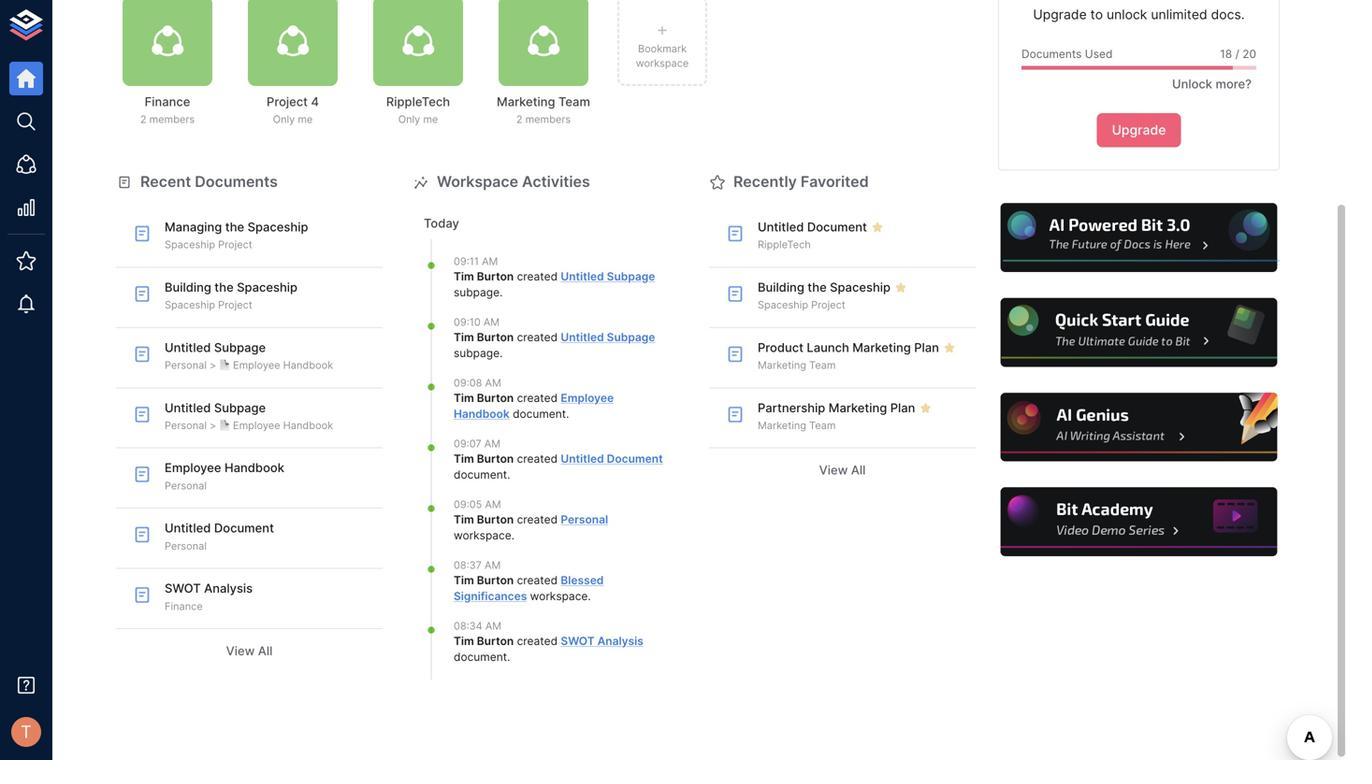 Task type: locate. For each thing, give the bounding box(es) containing it.
document
[[808, 220, 868, 234], [607, 453, 663, 466], [214, 521, 274, 536]]

finance 2 members
[[140, 95, 195, 126]]

finance inside "finance 2 members"
[[145, 95, 190, 109]]

2 me from the left
[[423, 113, 438, 126]]

0 horizontal spatial upgrade
[[1034, 7, 1087, 23]]

burton down 08:34
[[477, 635, 514, 649]]

. up 09:10 am tim burton created untitled subpage subpage .
[[500, 286, 503, 299]]

product launch marketing plan
[[758, 341, 940, 355]]

08:37
[[454, 560, 482, 572]]

1 vertical spatial rippletech
[[758, 239, 811, 251]]

am for 09:07 am tim burton created untitled document document .
[[485, 438, 501, 450]]

marketing team down the partnership
[[758, 420, 836, 432]]

untitled
[[758, 220, 804, 234], [561, 270, 604, 284], [561, 331, 604, 344], [165, 341, 211, 355], [165, 401, 211, 415], [561, 453, 604, 466], [165, 521, 211, 536]]

. up 09:05 am tim burton created personal workspace .
[[507, 468, 510, 482]]

09:08 am
[[454, 377, 501, 390]]

0 vertical spatial workspace
[[636, 57, 689, 69]]

18 / 20
[[1221, 47, 1257, 61]]

swot analysis link
[[561, 635, 644, 649]]

2 vertical spatial document
[[214, 521, 274, 536]]

spaceship project
[[758, 299, 846, 311]]

1 help image from the top
[[999, 201, 1280, 275]]

partnership marketing plan
[[758, 401, 916, 415]]

5 created from the top
[[517, 513, 558, 527]]

document inside 08:34 am tim burton created swot analysis document .
[[454, 651, 507, 664]]

members up activities
[[526, 113, 571, 126]]

am for 09:05 am tim burton created personal workspace .
[[485, 499, 501, 511]]

upgrade
[[1034, 7, 1087, 23], [1112, 122, 1167, 138]]

0 vertical spatial untitled subpage personal > 📄 employee handbook
[[165, 341, 333, 372]]

6 tim from the top
[[454, 574, 474, 588]]

members inside "finance 2 members"
[[149, 113, 195, 126]]

members up recent
[[149, 113, 195, 126]]

1 horizontal spatial documents
[[1022, 47, 1082, 61]]

1 vertical spatial document
[[607, 453, 663, 466]]

analysis inside 08:34 am tim burton created swot analysis document .
[[598, 635, 644, 649]]

am inside 09:05 am tim burton created personal workspace .
[[485, 499, 501, 511]]

0 vertical spatial document
[[513, 407, 566, 421]]

0 vertical spatial team
[[559, 95, 591, 109]]

building
[[165, 280, 211, 295], [758, 280, 805, 295]]

📄
[[219, 359, 230, 372], [219, 420, 230, 432]]

2 members from the left
[[526, 113, 571, 126]]

0 horizontal spatial only
[[273, 113, 295, 126]]

1 vertical spatial view all
[[226, 644, 273, 659]]

documents used
[[1022, 47, 1113, 61]]

1 2 from the left
[[140, 113, 146, 126]]

0 vertical spatial analysis
[[204, 582, 253, 596]]

> down building the spaceship spaceship project
[[210, 359, 217, 372]]

am inside 08:34 am tim burton created swot analysis document .
[[486, 621, 502, 633]]

created for 08:34 am tim burton created swot analysis document .
[[517, 635, 558, 649]]

created inside 09:07 am tim burton created untitled document document .
[[517, 453, 558, 466]]

2 only from the left
[[398, 113, 420, 126]]

document down 08:34
[[454, 651, 507, 664]]

am inside 09:07 am tim burton created untitled document document .
[[485, 438, 501, 450]]

1 tim from the top
[[454, 270, 474, 284]]

0 horizontal spatial rippletech
[[386, 95, 450, 109]]

created inside 09:11 am tim burton created untitled subpage subpage .
[[517, 270, 558, 284]]

created
[[517, 270, 558, 284], [517, 331, 558, 344], [517, 392, 558, 405], [517, 453, 558, 466], [517, 513, 558, 527], [517, 574, 558, 588], [517, 635, 558, 649]]

1 vertical spatial untitled subpage link
[[561, 331, 655, 344]]

burton
[[477, 270, 514, 284], [477, 331, 514, 344], [477, 392, 514, 405], [477, 453, 514, 466], [477, 513, 514, 527], [477, 574, 514, 588], [477, 635, 514, 649]]

1 created from the top
[[517, 270, 558, 284]]

project inside building the spaceship spaceship project
[[218, 299, 252, 311]]

the inside building the spaceship spaceship project
[[215, 280, 234, 295]]

1 vertical spatial documents
[[195, 173, 278, 191]]

me up workspace
[[423, 113, 438, 126]]

0 vertical spatial rippletech
[[386, 95, 450, 109]]

document for untitled document personal
[[214, 521, 274, 536]]

am inside 09:11 am tim burton created untitled subpage subpage .
[[482, 256, 498, 268]]

2 marketing team from the top
[[758, 420, 836, 432]]

7 tim from the top
[[454, 635, 474, 649]]

tim down 09:11
[[454, 270, 474, 284]]

2 horizontal spatial workspace
[[636, 57, 689, 69]]

employee up the document .
[[561, 392, 614, 405]]

employee inside employee handbook personal
[[165, 461, 221, 476]]

finance down untitled document personal
[[165, 601, 203, 613]]

4 tim from the top
[[454, 453, 474, 466]]

me
[[298, 113, 313, 126], [423, 113, 438, 126]]

me inside the rippletech only me
[[423, 113, 438, 126]]

t button
[[6, 712, 47, 753]]

0 vertical spatial 📄
[[219, 359, 230, 372]]

subpage for 09:10 am tim burton created untitled subpage subpage .
[[454, 347, 500, 360]]

the right the managing
[[225, 220, 244, 234]]

1 tim burton created from the top
[[454, 392, 561, 405]]

tim down 09:10
[[454, 331, 474, 344]]

help image
[[999, 201, 1280, 275], [999, 296, 1280, 370], [999, 391, 1280, 465], [999, 485, 1280, 560]]

am inside 09:10 am tim burton created untitled subpage subpage .
[[484, 317, 500, 329]]

/
[[1236, 47, 1240, 61]]

am right 08:34
[[486, 621, 502, 633]]

marketing team for product
[[758, 359, 836, 372]]

untitled subpage personal > 📄 employee handbook
[[165, 341, 333, 372], [165, 401, 333, 432]]

burton inside 09:07 am tim burton created untitled document document .
[[477, 453, 514, 466]]

rippletech
[[386, 95, 450, 109], [758, 239, 811, 251]]

personal up swot analysis finance
[[165, 540, 207, 553]]

burton down 09:11
[[477, 270, 514, 284]]

marketing team down the product
[[758, 359, 836, 372]]

burton inside 09:11 am tim burton created untitled subpage subpage .
[[477, 270, 514, 284]]

personal
[[165, 359, 207, 372], [165, 420, 207, 432], [165, 480, 207, 492], [561, 513, 608, 527], [165, 540, 207, 553]]

burton down 09:10
[[477, 331, 514, 344]]

1 horizontal spatial analysis
[[598, 635, 644, 649]]

burton down 09:08 am at left
[[477, 392, 514, 405]]

burton up significances
[[477, 574, 514, 588]]

untitled up 'personal' link
[[561, 453, 604, 466]]

rippletech only me
[[386, 95, 450, 126]]

2 vertical spatial workspace
[[530, 590, 588, 604]]

untitled up 09:10 am tim burton created untitled subpage subpage .
[[561, 270, 604, 284]]

0 vertical spatial document
[[808, 220, 868, 234]]

1 subpage from the top
[[454, 286, 500, 299]]

1 horizontal spatial view all
[[820, 464, 866, 478]]

bookmark workspace
[[636, 43, 689, 69]]

2 burton from the top
[[477, 331, 514, 344]]

untitled inside 09:07 am tim burton created untitled document document .
[[561, 453, 604, 466]]

1 vertical spatial analysis
[[598, 635, 644, 649]]

1 me from the left
[[298, 113, 313, 126]]

1 vertical spatial upgrade
[[1112, 122, 1167, 138]]

7 burton from the top
[[477, 635, 514, 649]]

1 horizontal spatial upgrade
[[1112, 122, 1167, 138]]

2 vertical spatial document
[[454, 651, 507, 664]]

project inside managing the spaceship spaceship project
[[218, 239, 252, 251]]

2 vertical spatial team
[[810, 420, 836, 432]]

1 horizontal spatial document
[[607, 453, 663, 466]]

marketing down the product
[[758, 359, 807, 372]]

members
[[149, 113, 195, 126], [526, 113, 571, 126]]

📄 down building the spaceship spaceship project
[[219, 359, 230, 372]]

0 horizontal spatial swot
[[165, 582, 201, 596]]

1 vertical spatial subpage
[[454, 347, 500, 360]]

building the spaceship spaceship project
[[165, 280, 298, 311]]

view all down swot analysis finance
[[226, 644, 273, 659]]

2 untitled subpage link from the top
[[561, 331, 655, 344]]

am right 09:10
[[484, 317, 500, 329]]

0 horizontal spatial view
[[226, 644, 255, 659]]

1 vertical spatial document
[[454, 468, 507, 482]]

team for product
[[810, 359, 836, 372]]

created inside 09:05 am tim burton created personal workspace .
[[517, 513, 558, 527]]

1 horizontal spatial only
[[398, 113, 420, 126]]

untitled down employee handbook personal
[[165, 521, 211, 536]]

the inside managing the spaceship spaceship project
[[225, 220, 244, 234]]

tim burton created up significances
[[454, 574, 561, 588]]

only inside project 4 only me
[[273, 113, 295, 126]]

am right 09:07
[[485, 438, 501, 450]]

09:10
[[454, 317, 481, 329]]

handbook inside employee handbook
[[454, 407, 510, 421]]

0 horizontal spatial me
[[298, 113, 313, 126]]

view all button down the "partnership marketing plan"
[[709, 456, 976, 485]]

view all down the "partnership marketing plan"
[[820, 464, 866, 478]]

1 vertical spatial swot
[[561, 635, 595, 649]]

subpage
[[454, 286, 500, 299], [454, 347, 500, 360]]

view all button
[[709, 456, 976, 485], [116, 637, 383, 666]]

0 vertical spatial subpage
[[454, 286, 500, 299]]

2 subpage from the top
[[454, 347, 500, 360]]

1 vertical spatial tim burton created
[[454, 574, 561, 588]]

untitled subpage link down 09:11 am tim burton created untitled subpage subpage .
[[561, 331, 655, 344]]

created for 09:05 am tim burton created personal workspace .
[[517, 513, 558, 527]]

project
[[267, 95, 308, 109], [218, 239, 252, 251], [218, 299, 252, 311], [812, 299, 846, 311]]

building up spaceship project at right top
[[758, 280, 805, 295]]

1 horizontal spatial swot
[[561, 635, 595, 649]]

2 up workspace activities
[[516, 113, 523, 126]]

subpage up 09:10
[[454, 286, 500, 299]]

tim burton created
[[454, 392, 561, 405], [454, 574, 561, 588]]

2 2 from the left
[[516, 113, 523, 126]]

0 horizontal spatial all
[[258, 644, 273, 659]]

1 vertical spatial untitled subpage personal > 📄 employee handbook
[[165, 401, 333, 432]]

untitled down 09:11 am tim burton created untitled subpage subpage .
[[561, 331, 604, 344]]

1 vertical spatial workspace
[[454, 529, 512, 543]]

>
[[210, 359, 217, 372], [210, 420, 217, 432]]

view
[[820, 464, 848, 478], [226, 644, 255, 659]]

document
[[513, 407, 566, 421], [454, 468, 507, 482], [454, 651, 507, 664]]

1 vertical spatial team
[[810, 359, 836, 372]]

0 horizontal spatial view all
[[226, 644, 273, 659]]

tim burton created down 09:08 am at left
[[454, 392, 561, 405]]

1 horizontal spatial rippletech
[[758, 239, 811, 251]]

burton inside 08:34 am tim burton created swot analysis document .
[[477, 635, 514, 649]]

members inside marketing team 2 members
[[526, 113, 571, 126]]

personal up the blessed
[[561, 513, 608, 527]]

untitled inside 09:10 am tim burton created untitled subpage subpage .
[[561, 331, 604, 344]]

document up 09:07 am tim burton created untitled document document .
[[513, 407, 566, 421]]

the
[[225, 220, 244, 234], [215, 280, 234, 295], [808, 280, 827, 295]]

project left 4
[[267, 95, 308, 109]]

created up 09:10 am tim burton created untitled subpage subpage .
[[517, 270, 558, 284]]

progress bar
[[999, 66, 1257, 70]]

employee up untitled document personal
[[165, 461, 221, 476]]

only
[[273, 113, 295, 126], [398, 113, 420, 126]]

0 vertical spatial untitled subpage link
[[561, 270, 655, 284]]

rippletech for rippletech only me
[[386, 95, 450, 109]]

📄 up employee handbook personal
[[219, 420, 230, 432]]

09:08
[[454, 377, 482, 390]]

document up 09:05
[[454, 468, 507, 482]]

building inside building the spaceship spaceship project
[[165, 280, 211, 295]]

finance
[[145, 95, 190, 109], [165, 601, 203, 613]]

. up 09:08 am at left
[[500, 347, 503, 360]]

tim down 09:08
[[454, 392, 474, 405]]

2 created from the top
[[517, 331, 558, 344]]

recently favorited
[[734, 173, 869, 191]]

tim inside 09:05 am tim burton created personal workspace .
[[454, 513, 474, 527]]

1 horizontal spatial all
[[851, 464, 866, 478]]

1 vertical spatial marketing team
[[758, 420, 836, 432]]

created up the document .
[[517, 392, 558, 405]]

upgrade for upgrade
[[1112, 122, 1167, 138]]

2
[[140, 113, 146, 126], [516, 113, 523, 126]]

swot down "workspace ."
[[561, 635, 595, 649]]

document inside 09:07 am tim burton created untitled document document .
[[454, 468, 507, 482]]

1 untitled subpage link from the top
[[561, 270, 655, 284]]

document for untitled document
[[454, 468, 507, 482]]

untitled document
[[758, 220, 868, 234]]

workspace inside button
[[636, 57, 689, 69]]

1 > from the top
[[210, 359, 217, 372]]

0 vertical spatial plan
[[915, 341, 940, 355]]

upgrade left to
[[1034, 7, 1087, 23]]

2 help image from the top
[[999, 296, 1280, 370]]

0 horizontal spatial document
[[214, 521, 274, 536]]

1 vertical spatial 📄
[[219, 420, 230, 432]]

burton down 09:07
[[477, 453, 514, 466]]

1 horizontal spatial me
[[423, 113, 438, 126]]

6 burton from the top
[[477, 574, 514, 588]]

2 tim from the top
[[454, 331, 474, 344]]

documents left used
[[1022, 47, 1082, 61]]

marketing
[[497, 95, 556, 109], [853, 341, 911, 355], [758, 359, 807, 372], [829, 401, 888, 415], [758, 420, 807, 432]]

building the spaceship
[[758, 280, 891, 295]]

2 > from the top
[[210, 420, 217, 432]]

personal up untitled document personal
[[165, 480, 207, 492]]

1 members from the left
[[149, 113, 195, 126]]

document inside untitled document personal
[[214, 521, 274, 536]]

more?
[[1216, 77, 1252, 91]]

0 horizontal spatial analysis
[[204, 582, 253, 596]]

untitled subpage personal > 📄 employee handbook down building the spaceship spaceship project
[[165, 341, 333, 372]]

tim burton created for document
[[454, 392, 561, 405]]

tim inside 09:07 am tim burton created untitled document document .
[[454, 453, 474, 466]]

7 created from the top
[[517, 635, 558, 649]]

created left 'personal' link
[[517, 513, 558, 527]]

1 burton from the top
[[477, 270, 514, 284]]

2 up recent
[[140, 113, 146, 126]]

09:07 am tim burton created untitled document document .
[[454, 438, 663, 482]]

0 vertical spatial view all
[[820, 464, 866, 478]]

0 vertical spatial view
[[820, 464, 848, 478]]

0 vertical spatial >
[[210, 359, 217, 372]]

marketing team
[[758, 359, 836, 372], [758, 420, 836, 432]]

0 horizontal spatial view all button
[[116, 637, 383, 666]]

1 horizontal spatial 2
[[516, 113, 523, 126]]

tim inside 08:34 am tim burton created swot analysis document .
[[454, 635, 474, 649]]

marketing team for partnership
[[758, 420, 836, 432]]

tim
[[454, 270, 474, 284], [454, 331, 474, 344], [454, 392, 474, 405], [454, 453, 474, 466], [454, 513, 474, 527], [454, 574, 474, 588], [454, 635, 474, 649]]

. inside 09:11 am tim burton created untitled subpage subpage .
[[500, 286, 503, 299]]

team
[[559, 95, 591, 109], [810, 359, 836, 372], [810, 420, 836, 432]]

untitled subpage link up 09:10 am tim burton created untitled subpage subpage .
[[561, 270, 655, 284]]

burton down 09:05
[[477, 513, 514, 527]]

employee up employee handbook personal
[[233, 420, 280, 432]]

1 📄 from the top
[[219, 359, 230, 372]]

blessed significances link
[[454, 574, 604, 604]]

subpage inside 09:11 am tim burton created untitled subpage subpage .
[[607, 270, 655, 284]]

marketing down the partnership
[[758, 420, 807, 432]]

1 horizontal spatial members
[[526, 113, 571, 126]]

team down launch
[[810, 359, 836, 372]]

4 created from the top
[[517, 453, 558, 466]]

finance up recent
[[145, 95, 190, 109]]

2 horizontal spatial document
[[808, 220, 868, 234]]

analysis down untitled document personal
[[204, 582, 253, 596]]

marketing inside marketing team 2 members
[[497, 95, 556, 109]]

bookmark
[[638, 43, 687, 55]]

created inside 09:10 am tim burton created untitled subpage subpage .
[[517, 331, 558, 344]]

1 vertical spatial view
[[226, 644, 255, 659]]

project down managing the spaceship spaceship project
[[218, 299, 252, 311]]

employee handbook link
[[454, 392, 614, 421]]

subpage
[[607, 270, 655, 284], [607, 331, 655, 344], [214, 341, 266, 355], [214, 401, 266, 415]]

all
[[851, 464, 866, 478], [258, 644, 273, 659]]

plan
[[915, 341, 940, 355], [891, 401, 916, 415]]

1 horizontal spatial view
[[820, 464, 848, 478]]

1 vertical spatial finance
[[165, 601, 203, 613]]

building down the managing
[[165, 280, 211, 295]]

blessed significances
[[454, 574, 604, 604]]

0 vertical spatial tim burton created
[[454, 392, 561, 405]]

analysis
[[204, 582, 253, 596], [598, 635, 644, 649]]

1 vertical spatial >
[[210, 420, 217, 432]]

team down the "partnership marketing plan"
[[810, 420, 836, 432]]

am
[[482, 256, 498, 268], [484, 317, 500, 329], [485, 377, 501, 390], [485, 438, 501, 450], [485, 499, 501, 511], [485, 560, 501, 572], [486, 621, 502, 633]]

subpage for 09:11 am tim burton created untitled subpage subpage .
[[454, 286, 500, 299]]

burton inside 09:10 am tim burton created untitled subpage subpage .
[[477, 331, 514, 344]]

0 horizontal spatial building
[[165, 280, 211, 295]]

3 created from the top
[[517, 392, 558, 405]]

marketing up workspace activities
[[497, 95, 556, 109]]

created for 09:11 am tim burton created untitled subpage subpage .
[[517, 270, 558, 284]]

0 vertical spatial view all button
[[709, 456, 976, 485]]

created down 09:11 am tim burton created untitled subpage subpage .
[[517, 331, 558, 344]]

1 marketing team from the top
[[758, 359, 836, 372]]

2 untitled subpage personal > 📄 employee handbook from the top
[[165, 401, 333, 432]]

2 building from the left
[[758, 280, 805, 295]]

0 vertical spatial upgrade
[[1034, 7, 1087, 23]]

am right 08:37
[[485, 560, 501, 572]]

tim down 09:07
[[454, 453, 474, 466]]

the down managing the spaceship spaceship project
[[215, 280, 234, 295]]

tim inside 09:10 am tim burton created untitled subpage subpage .
[[454, 331, 474, 344]]

bookmark workspace button
[[618, 0, 708, 86]]

view down swot analysis finance
[[226, 644, 255, 659]]

0 vertical spatial finance
[[145, 95, 190, 109]]

4
[[311, 95, 319, 109]]

workspace .
[[527, 590, 591, 604]]

all for bottom view all button
[[258, 644, 273, 659]]

swot
[[165, 582, 201, 596], [561, 635, 595, 649]]

tim down 09:05
[[454, 513, 474, 527]]

5 burton from the top
[[477, 513, 514, 527]]

subpage inside 09:10 am tim burton created untitled subpage subpage .
[[454, 347, 500, 360]]

4 burton from the top
[[477, 453, 514, 466]]

document down favorited
[[808, 220, 868, 234]]

tim inside 09:11 am tim burton created untitled subpage subpage .
[[454, 270, 474, 284]]

workspace up 08:37 am
[[454, 529, 512, 543]]

> up employee handbook personal
[[210, 420, 217, 432]]

analysis down the blessed
[[598, 635, 644, 649]]

0 vertical spatial marketing team
[[758, 359, 836, 372]]

0 vertical spatial all
[[851, 464, 866, 478]]

1 horizontal spatial workspace
[[530, 590, 588, 604]]

view for bottom view all button
[[226, 644, 255, 659]]

am right 09:05
[[485, 499, 501, 511]]

untitled subpage link for 09:10 am tim burton created untitled subpage subpage .
[[561, 331, 655, 344]]

. down significances
[[507, 651, 510, 664]]

upgrade inside button
[[1112, 122, 1167, 138]]

created up "workspace ."
[[517, 574, 558, 588]]

burton inside 09:05 am tim burton created personal workspace .
[[477, 513, 514, 527]]

created down "workspace ."
[[517, 635, 558, 649]]

2 tim burton created from the top
[[454, 574, 561, 588]]

burton for 08:34 am tim burton created swot analysis document .
[[477, 635, 514, 649]]

created inside 08:34 am tim burton created swot analysis document .
[[517, 635, 558, 649]]

tim down 08:37
[[454, 574, 474, 588]]

2 inside "finance 2 members"
[[140, 113, 146, 126]]

document for swot analysis
[[454, 651, 507, 664]]

swot down untitled document personal
[[165, 582, 201, 596]]

subpage up 09:08 am at left
[[454, 347, 500, 360]]

1 horizontal spatial building
[[758, 280, 805, 295]]

0 horizontal spatial 2
[[140, 113, 146, 126]]

untitled subpage personal > 📄 employee handbook up employee handbook personal
[[165, 401, 333, 432]]

. inside 09:10 am tim burton created untitled subpage subpage .
[[500, 347, 503, 360]]

0 horizontal spatial members
[[149, 113, 195, 126]]

am right 09:08
[[485, 377, 501, 390]]

used
[[1086, 47, 1113, 61]]

0 horizontal spatial workspace
[[454, 529, 512, 543]]

untitled subpage link
[[561, 270, 655, 284], [561, 331, 655, 344]]

5 tim from the top
[[454, 513, 474, 527]]

1 building from the left
[[165, 280, 211, 295]]

untitled subpage link for 09:11 am tim burton created untitled subpage subpage .
[[561, 270, 655, 284]]

1 vertical spatial plan
[[891, 401, 916, 415]]

managing the spaceship spaceship project
[[165, 220, 308, 251]]

1 vertical spatial all
[[258, 644, 273, 659]]

1 only from the left
[[273, 113, 295, 126]]

created down the document .
[[517, 453, 558, 466]]

subpage inside 09:11 am tim burton created untitled subpage subpage .
[[454, 286, 500, 299]]

workspace down the blessed
[[530, 590, 588, 604]]

tim down 08:34
[[454, 635, 474, 649]]

0 vertical spatial swot
[[165, 582, 201, 596]]

workspace down bookmark
[[636, 57, 689, 69]]

view all for bottom view all button
[[226, 644, 273, 659]]

team inside marketing team 2 members
[[559, 95, 591, 109]]

3 burton from the top
[[477, 392, 514, 405]]



Task type: describe. For each thing, give the bounding box(es) containing it.
1 horizontal spatial view all button
[[709, 456, 976, 485]]

personal up employee handbook personal
[[165, 420, 207, 432]]

activities
[[522, 173, 590, 191]]

marketing down product launch marketing plan
[[829, 401, 888, 415]]

2 inside marketing team 2 members
[[516, 113, 523, 126]]

workspace
[[437, 173, 519, 191]]

me inside project 4 only me
[[298, 113, 313, 126]]

favorited
[[801, 173, 869, 191]]

the for building the spaceship
[[215, 280, 234, 295]]

untitled document link
[[561, 453, 663, 466]]

20
[[1243, 47, 1257, 61]]

upgrade button
[[1097, 113, 1182, 148]]

upgrade to unlock unlimited docs.
[[1034, 7, 1245, 23]]

. inside 09:07 am tim burton created untitled document document .
[[507, 468, 510, 482]]

am for 09:10 am tim burton created untitled subpage subpage .
[[484, 317, 500, 329]]

to
[[1091, 7, 1104, 23]]

document for untitled document
[[808, 220, 868, 234]]

. inside 08:34 am tim burton created swot analysis document .
[[507, 651, 510, 664]]

employee handbook personal
[[165, 461, 284, 492]]

building for building the spaceship spaceship project
[[165, 280, 211, 295]]

document .
[[510, 407, 569, 421]]

finance inside swot analysis finance
[[165, 601, 203, 613]]

product
[[758, 341, 804, 355]]

partnership
[[758, 401, 826, 415]]

08:34 am tim burton created swot analysis document .
[[454, 621, 644, 664]]

managing
[[165, 220, 222, 234]]

only inside the rippletech only me
[[398, 113, 420, 126]]

untitled down the recently
[[758, 220, 804, 234]]

recent documents
[[140, 173, 278, 191]]

view all for rightmost view all button
[[820, 464, 866, 478]]

unlock
[[1107, 7, 1148, 23]]

burton for 09:05 am tim burton created personal workspace .
[[477, 513, 514, 527]]

unlock
[[1173, 77, 1213, 91]]

blessed
[[561, 574, 604, 588]]

1 vertical spatial view all button
[[116, 637, 383, 666]]

personal link
[[561, 513, 608, 527]]

the up spaceship project at right top
[[808, 280, 827, 295]]

08:34
[[454, 621, 483, 633]]

untitled document personal
[[165, 521, 274, 553]]

18
[[1221, 47, 1233, 61]]

swot inside 08:34 am tim burton created swot analysis document .
[[561, 635, 595, 649]]

0 horizontal spatial documents
[[195, 173, 278, 191]]

swot inside swot analysis finance
[[165, 582, 201, 596]]

view for rightmost view all button
[[820, 464, 848, 478]]

workspace activities
[[437, 173, 590, 191]]

08:37 am
[[454, 560, 501, 572]]

recently
[[734, 173, 797, 191]]

tim burton created for workspace
[[454, 574, 561, 588]]

team for partnership
[[810, 420, 836, 432]]

handbook inside employee handbook personal
[[225, 461, 284, 476]]

employee handbook
[[454, 392, 614, 421]]

project 4 only me
[[267, 95, 319, 126]]

. down the blessed
[[588, 590, 591, 604]]

burton for 09:07 am tim burton created untitled document document .
[[477, 453, 514, 466]]

6 created from the top
[[517, 574, 558, 588]]

am for 08:34 am tim burton created swot analysis document .
[[486, 621, 502, 633]]

workspace inside 09:05 am tim burton created personal workspace .
[[454, 529, 512, 543]]

all for rightmost view all button
[[851, 464, 866, 478]]

09:05
[[454, 499, 482, 511]]

tim for 09:05 am tim burton created personal workspace .
[[454, 513, 474, 527]]

employee inside employee handbook
[[561, 392, 614, 405]]

09:11
[[454, 256, 479, 268]]

tim for 08:34 am tim burton created swot analysis document .
[[454, 635, 474, 649]]

unlock more?
[[1173, 77, 1252, 91]]

swot analysis finance
[[165, 582, 253, 613]]

personal inside 09:05 am tim burton created personal workspace .
[[561, 513, 608, 527]]

burton for 09:10 am tim burton created untitled subpage subpage .
[[477, 331, 514, 344]]

09:05 am tim burton created personal workspace .
[[454, 499, 608, 543]]

3 help image from the top
[[999, 391, 1280, 465]]

today
[[424, 216, 459, 231]]

tim for 09:10 am tim burton created untitled subpage subpage .
[[454, 331, 474, 344]]

project down building the spaceship
[[812, 299, 846, 311]]

building for building the spaceship
[[758, 280, 805, 295]]

the for managing the spaceship
[[225, 220, 244, 234]]

unlimited
[[1152, 7, 1208, 23]]

document inside 09:07 am tim burton created untitled document document .
[[607, 453, 663, 466]]

unlock more? button
[[1162, 70, 1257, 98]]

employee down building the spaceship spaceship project
[[233, 359, 280, 372]]

tim for 09:11 am tim burton created untitled subpage subpage .
[[454, 270, 474, 284]]

am for 08:37 am
[[485, 560, 501, 572]]

3 tim from the top
[[454, 392, 474, 405]]

am for 09:11 am tim burton created untitled subpage subpage .
[[482, 256, 498, 268]]

rippletech for rippletech
[[758, 239, 811, 251]]

personal down building the spaceship spaceship project
[[165, 359, 207, 372]]

09:11 am tim burton created untitled subpage subpage .
[[454, 256, 655, 299]]

personal inside employee handbook personal
[[165, 480, 207, 492]]

untitled up employee handbook personal
[[165, 401, 211, 415]]

4 help image from the top
[[999, 485, 1280, 560]]

am for 09:08 am
[[485, 377, 501, 390]]

09:10 am tim burton created untitled subpage subpage .
[[454, 317, 655, 360]]

tim for 09:07 am tim burton created untitled document document .
[[454, 453, 474, 466]]

created for 09:10 am tim burton created untitled subpage subpage .
[[517, 331, 558, 344]]

0 vertical spatial documents
[[1022, 47, 1082, 61]]

1 untitled subpage personal > 📄 employee handbook from the top
[[165, 341, 333, 372]]

marketing team 2 members
[[497, 95, 591, 126]]

untitled inside untitled document personal
[[165, 521, 211, 536]]

personal inside untitled document personal
[[165, 540, 207, 553]]

09:07
[[454, 438, 482, 450]]

marketing right launch
[[853, 341, 911, 355]]

burton for 09:11 am tim burton created untitled subpage subpage .
[[477, 270, 514, 284]]

recent
[[140, 173, 191, 191]]

docs.
[[1212, 7, 1245, 23]]

untitled down building the spaceship spaceship project
[[165, 341, 211, 355]]

analysis inside swot analysis finance
[[204, 582, 253, 596]]

upgrade for upgrade to unlock unlimited docs.
[[1034, 7, 1087, 23]]

t
[[21, 722, 32, 743]]

. inside 09:05 am tim burton created personal workspace .
[[512, 529, 515, 543]]

launch
[[807, 341, 850, 355]]

untitled inside 09:11 am tim burton created untitled subpage subpage .
[[561, 270, 604, 284]]

created for 09:07 am tim burton created untitled document document .
[[517, 453, 558, 466]]

significances
[[454, 590, 527, 604]]

. up 09:07 am tim burton created untitled document document .
[[566, 407, 569, 421]]

subpage inside 09:10 am tim burton created untitled subpage subpage .
[[607, 331, 655, 344]]

2 📄 from the top
[[219, 420, 230, 432]]

project inside project 4 only me
[[267, 95, 308, 109]]



Task type: vqa. For each thing, say whether or not it's contained in the screenshot.


